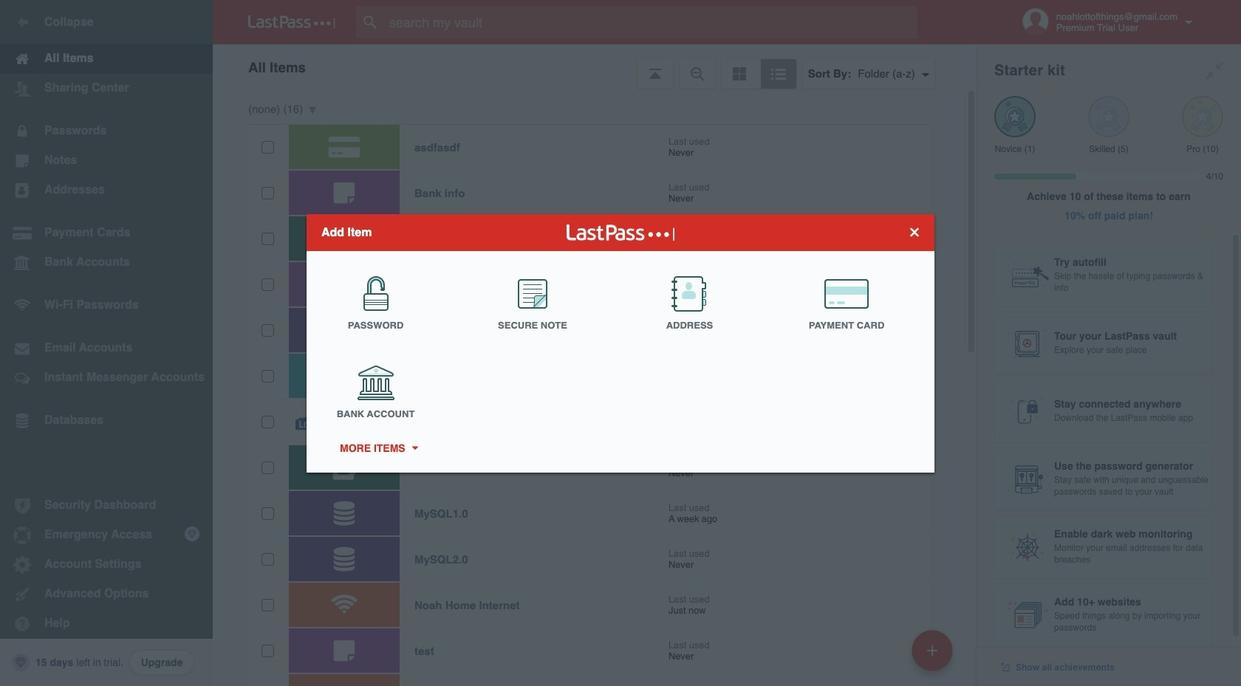 Task type: describe. For each thing, give the bounding box(es) containing it.
new item navigation
[[907, 626, 963, 687]]

vault options navigation
[[213, 44, 977, 89]]

caret right image
[[410, 447, 420, 450]]



Task type: locate. For each thing, give the bounding box(es) containing it.
main navigation navigation
[[0, 0, 213, 687]]

lastpass image
[[248, 16, 336, 29]]

Search search field
[[356, 6, 947, 38]]

dialog
[[307, 214, 935, 473]]

search my vault text field
[[356, 6, 947, 38]]

new item image
[[928, 646, 938, 656]]



Task type: vqa. For each thing, say whether or not it's contained in the screenshot.
New item element
no



